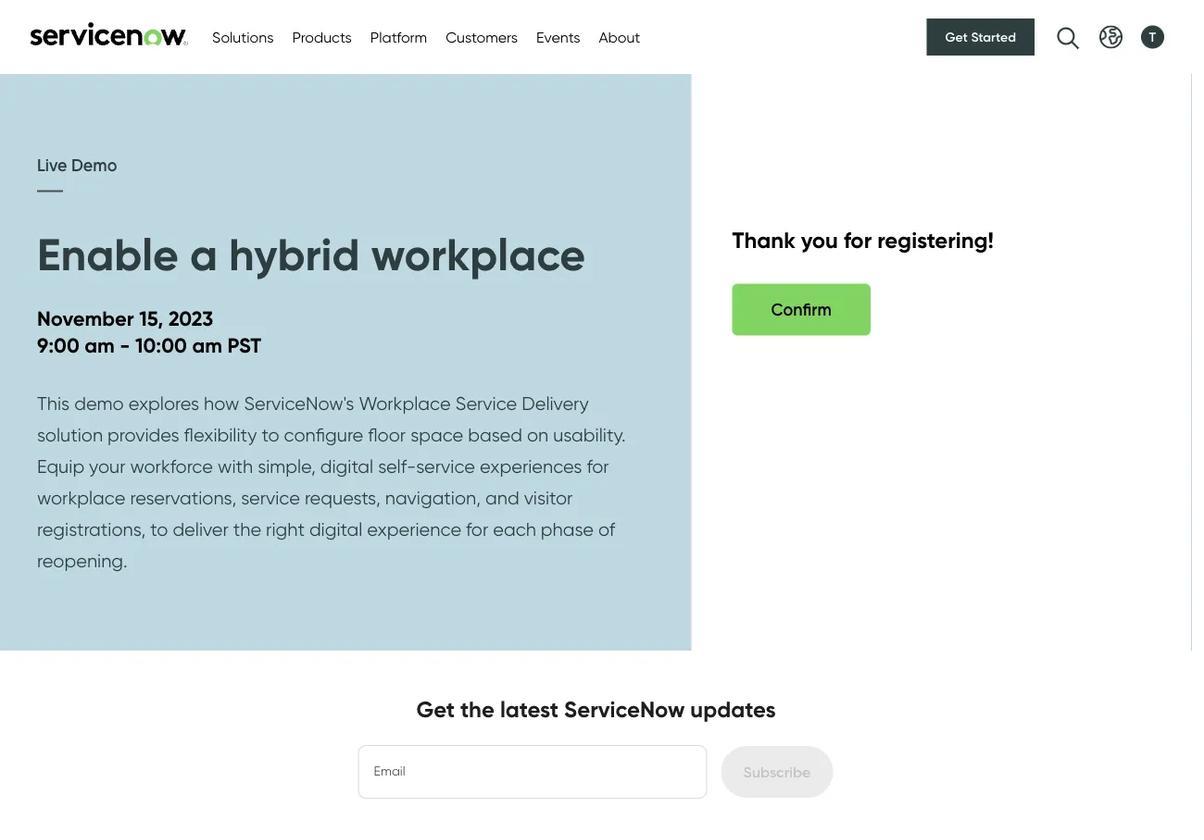 Task type: locate. For each thing, give the bounding box(es) containing it.
solutions
[[212, 28, 274, 46]]

0 horizontal spatial am
[[85, 332, 115, 358]]

servicenow image
[[28, 22, 190, 46]]

0 vertical spatial the
[[233, 519, 261, 541]]

1 horizontal spatial the
[[460, 696, 495, 724]]

the left latest
[[460, 696, 495, 724]]

1 horizontal spatial get
[[945, 29, 968, 45]]

customers button
[[446, 26, 518, 48]]

1 horizontal spatial am
[[192, 332, 222, 358]]

and
[[485, 487, 519, 510]]

equip
[[37, 456, 84, 478]]

for down 'usability.' in the bottom of the page
[[587, 456, 609, 478]]

servicenow
[[564, 696, 685, 724]]

am down 2023
[[192, 332, 222, 358]]

digital up 'requests,' at the left bottom of page
[[320, 456, 373, 478]]

am
[[85, 332, 115, 358], [192, 332, 222, 358]]

with
[[218, 456, 253, 478]]

1 horizontal spatial for
[[587, 456, 609, 478]]

0 horizontal spatial workplace
[[37, 487, 125, 510]]

service down space
[[416, 456, 475, 478]]

1 horizontal spatial to
[[262, 424, 279, 447]]

the left right
[[233, 519, 261, 541]]

to
[[262, 424, 279, 447], [150, 519, 168, 541]]

solutions button
[[212, 26, 274, 48]]

digital
[[320, 456, 373, 478], [309, 519, 363, 541]]

visitor
[[524, 487, 573, 510]]

workplace
[[359, 393, 451, 415]]

10:00
[[135, 332, 187, 358]]

2 horizontal spatial for
[[844, 226, 872, 254]]

1 vertical spatial the
[[460, 696, 495, 724]]

0 vertical spatial digital
[[320, 456, 373, 478]]

0 vertical spatial service
[[416, 456, 475, 478]]

based
[[468, 424, 522, 447]]

9:00
[[37, 332, 79, 358]]

1 vertical spatial service
[[241, 487, 300, 510]]

-
[[120, 332, 130, 358]]

explores
[[128, 393, 199, 415]]

get inside 'link'
[[945, 29, 968, 45]]

workplace
[[371, 226, 586, 282], [37, 487, 125, 510]]

0 vertical spatial workplace
[[371, 226, 586, 282]]

to down reservations,
[[150, 519, 168, 541]]

enable a hybrid workplace
[[37, 226, 586, 282]]

get
[[945, 29, 968, 45], [416, 696, 455, 724]]

1 vertical spatial for
[[587, 456, 609, 478]]

the
[[233, 519, 261, 541], [460, 696, 495, 724]]

0 horizontal spatial for
[[466, 519, 488, 541]]

digital down 'requests,' at the left bottom of page
[[309, 519, 363, 541]]

to up simple,
[[262, 424, 279, 447]]

0 horizontal spatial to
[[150, 519, 168, 541]]

subscribe button
[[721, 747, 833, 799]]

am left -
[[85, 332, 115, 358]]

2023
[[168, 306, 213, 331]]

1 horizontal spatial workplace
[[371, 226, 586, 282]]

on
[[527, 424, 549, 447]]

a
[[190, 226, 218, 282]]

live
[[37, 155, 67, 176]]

how
[[204, 393, 239, 415]]

for right the you
[[844, 226, 872, 254]]

events button
[[536, 26, 580, 48]]

this
[[37, 393, 70, 415]]

right
[[266, 519, 305, 541]]

the inside this demo explores how servicenow's workplace service delivery solution provides flexibility to configure floor space based on usability. equip your workforce with simple, digital self-service experiences for workplace reservations, service requests, navigation, and visitor registrations, to deliver the right digital experience for each phase of reopening.
[[233, 519, 261, 541]]

1 vertical spatial workplace
[[37, 487, 125, 510]]

started
[[971, 29, 1016, 45]]

0 horizontal spatial the
[[233, 519, 261, 541]]

demo
[[74, 393, 124, 415]]

service
[[416, 456, 475, 478], [241, 487, 300, 510]]

your
[[89, 456, 126, 478]]

get started link
[[927, 19, 1035, 56]]

subscribe
[[744, 764, 811, 782]]

self-
[[378, 456, 416, 478]]

enable
[[37, 226, 179, 282]]

november
[[37, 306, 134, 331]]

service up right
[[241, 487, 300, 510]]

phase
[[541, 519, 594, 541]]

0 vertical spatial get
[[945, 29, 968, 45]]

live demo
[[37, 155, 117, 176]]

for left each on the left
[[466, 519, 488, 541]]

2 am from the left
[[192, 332, 222, 358]]

confirm button
[[732, 284, 871, 336]]

simple,
[[258, 456, 316, 478]]

1 vertical spatial get
[[416, 696, 455, 724]]

0 horizontal spatial get
[[416, 696, 455, 724]]

1 vertical spatial digital
[[309, 519, 363, 541]]

0 horizontal spatial service
[[241, 487, 300, 510]]

space
[[411, 424, 463, 447]]

reopening.
[[37, 550, 128, 573]]

get started
[[945, 29, 1016, 45]]

flexibility
[[184, 424, 257, 447]]

for
[[844, 226, 872, 254], [587, 456, 609, 478], [466, 519, 488, 541]]

get the latest servicenow updates
[[416, 696, 776, 724]]

november 15, 2023 9:00 am - 10:00 am pst
[[37, 306, 261, 358]]

about
[[599, 28, 640, 46]]

Email text field
[[359, 747, 706, 799]]



Task type: vqa. For each thing, say whether or not it's contained in the screenshot.
experience
yes



Task type: describe. For each thing, give the bounding box(es) containing it.
pst
[[227, 332, 261, 358]]

delivery
[[522, 393, 589, 415]]

products
[[292, 28, 352, 46]]

0 vertical spatial to
[[262, 424, 279, 447]]

hybrid
[[229, 226, 360, 282]]

1 vertical spatial to
[[150, 519, 168, 541]]

usability.
[[553, 424, 626, 447]]

navigation,
[[385, 487, 481, 510]]

you
[[801, 226, 838, 254]]

reservations,
[[130, 487, 236, 510]]

demo
[[71, 155, 117, 176]]

get for get started
[[945, 29, 968, 45]]

solution
[[37, 424, 103, 447]]

configure
[[284, 424, 363, 447]]

platform button
[[370, 26, 427, 48]]

about button
[[599, 26, 640, 48]]

experience
[[367, 519, 461, 541]]

floor
[[368, 424, 406, 447]]

1 horizontal spatial service
[[416, 456, 475, 478]]

provides
[[108, 424, 179, 447]]

each
[[493, 519, 536, 541]]

thank you for registering!
[[732, 226, 994, 254]]

service
[[455, 393, 517, 415]]

events
[[536, 28, 580, 46]]

registrations,
[[37, 519, 146, 541]]

customers
[[446, 28, 518, 46]]

deliver
[[173, 519, 229, 541]]

confirm
[[771, 300, 832, 320]]

1 am from the left
[[85, 332, 115, 358]]

0 vertical spatial for
[[844, 226, 872, 254]]

workforce
[[130, 456, 213, 478]]

requests,
[[305, 487, 381, 510]]

updates
[[691, 696, 776, 724]]

registering!
[[877, 226, 994, 254]]

get for get the latest servicenow updates
[[416, 696, 455, 724]]

platform
[[370, 28, 427, 46]]

servicenow's
[[244, 393, 354, 415]]

experiences
[[480, 456, 582, 478]]

this demo explores how servicenow's workplace service delivery solution provides flexibility to configure floor space based on usability. equip your workforce with simple, digital self-service experiences for workplace reservations, service requests, navigation, and visitor registrations, to deliver the right digital experience for each phase of reopening.
[[37, 393, 626, 573]]

of
[[598, 519, 615, 541]]

workplace inside this demo explores how servicenow's workplace service delivery solution provides flexibility to configure floor space based on usability. equip your workforce with simple, digital self-service experiences for workplace reservations, service requests, navigation, and visitor registrations, to deliver the right digital experience for each phase of reopening.
[[37, 487, 125, 510]]

products button
[[292, 26, 352, 48]]

latest
[[500, 696, 559, 724]]

15,
[[139, 306, 163, 331]]

thank
[[732, 226, 796, 254]]

2 vertical spatial for
[[466, 519, 488, 541]]



